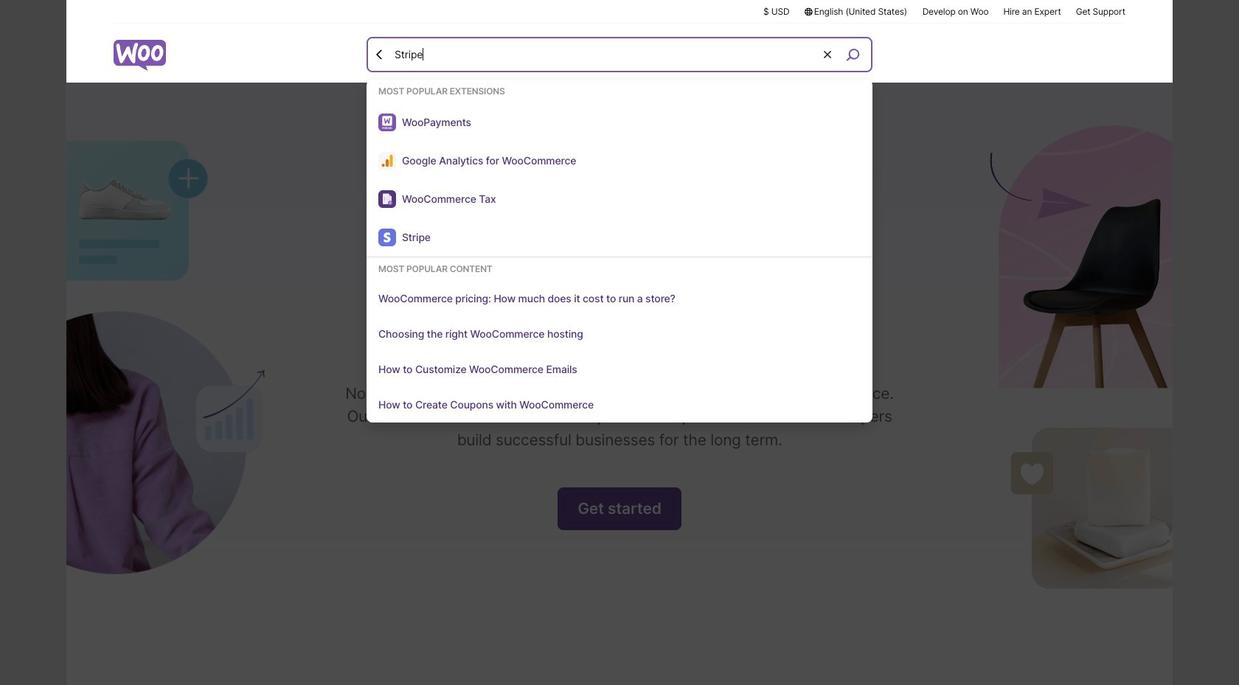 Task type: locate. For each thing, give the bounding box(es) containing it.
2 group from the top
[[367, 263, 873, 423]]

group
[[367, 86, 873, 257], [367, 263, 873, 423]]

1 vertical spatial group
[[367, 263, 873, 423]]

list box
[[367, 86, 873, 423]]

0 vertical spatial group
[[367, 86, 873, 257]]

None search field
[[367, 37, 873, 423]]



Task type: describe. For each thing, give the bounding box(es) containing it.
Find extensions, themes, guides, and more… search field
[[391, 39, 822, 70]]

close search image
[[373, 47, 387, 62]]

1 group from the top
[[367, 86, 873, 257]]



Task type: vqa. For each thing, say whether or not it's contained in the screenshot.
the Close search image
yes



